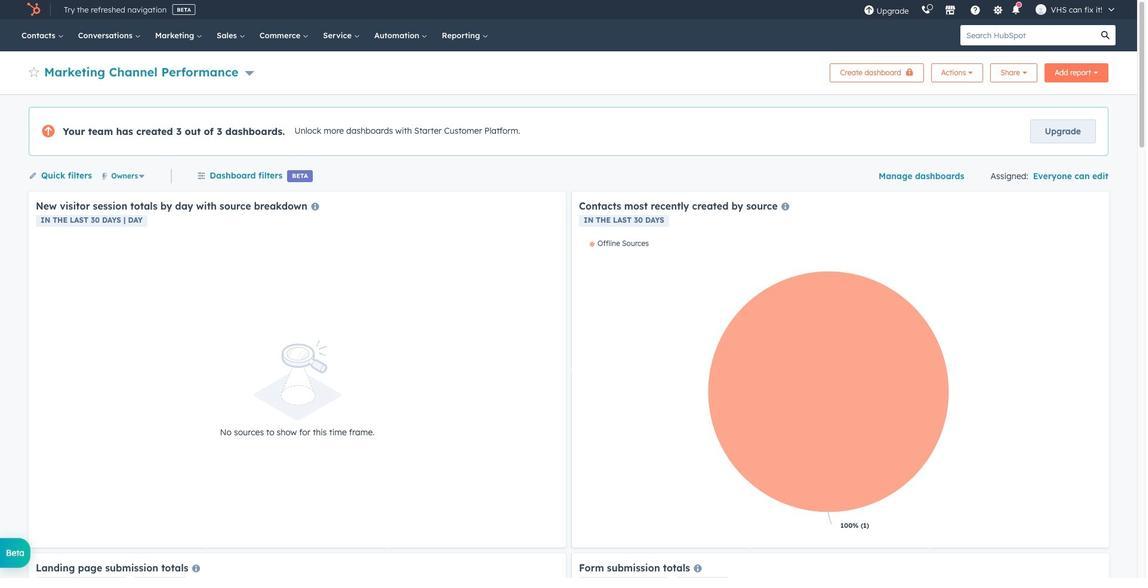 Task type: vqa. For each thing, say whether or not it's contained in the screenshot.
Conversion-
no



Task type: describe. For each thing, give the bounding box(es) containing it.
landing page submission totals element
[[29, 554, 566, 578]]

form submission totals element
[[572, 554, 1110, 578]]

contacts most recently created by source element
[[572, 192, 1110, 548]]

new visitor session totals by day with source breakdown element
[[29, 192, 566, 548]]

jer mill image
[[1036, 4, 1047, 15]]



Task type: locate. For each thing, give the bounding box(es) containing it.
Search HubSpot search field
[[961, 25, 1096, 45]]

toggle series visibility region
[[590, 239, 649, 248]]

banner
[[29, 60, 1109, 82]]

menu
[[858, 0, 1123, 19]]

interactive chart image
[[579, 239, 1102, 540]]

marketplaces image
[[945, 5, 956, 16]]



